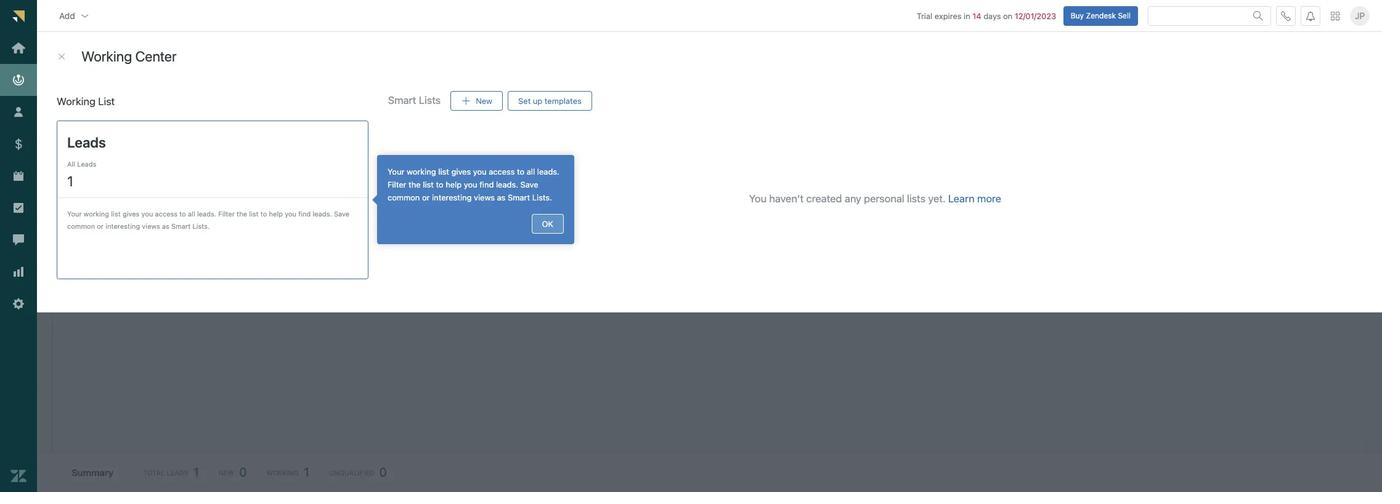 Task type: vqa. For each thing, say whether or not it's contained in the screenshot.
1st the "How" from the top
no



Task type: describe. For each thing, give the bounding box(es) containing it.
0 horizontal spatial access
[[155, 210, 177, 218]]

1 horizontal spatial lists
[[907, 193, 926, 205]]

info image
[[62, 93, 72, 103]]

total leads 1
[[143, 466, 199, 480]]

unqualified 0
[[329, 466, 387, 480]]

find
[[77, 93, 94, 103]]

ok
[[542, 219, 553, 229]]

zendesk image
[[10, 469, 26, 485]]

learn more link
[[948, 193, 1001, 206]]

1 vertical spatial save
[[334, 210, 349, 218]]

list for working list leads
[[112, 41, 127, 49]]

created
[[806, 193, 842, 205]]

buy zendesk sell
[[1071, 11, 1131, 20]]

smart lists
[[388, 94, 441, 107]]

0 horizontal spatial views
[[142, 222, 160, 230]]

1 vertical spatial as
[[162, 222, 169, 230]]

working for working center
[[81, 48, 132, 65]]

395
[[367, 105, 382, 115]]

leads inside total leads 1
[[167, 469, 189, 477]]

working for working 1
[[266, 469, 299, 477]]

1 million from the left
[[281, 105, 305, 115]]

find new leads create targeted lead lists with access to more than 20 million businesses and 395 million prospect records.
[[77, 93, 477, 115]]

0 for new 0
[[239, 466, 247, 480]]

jennifer anniston link
[[82, 217, 156, 229]]

working list leads
[[78, 41, 127, 65]]

2 horizontal spatial access
[[489, 167, 515, 177]]

0 horizontal spatial filter
[[218, 210, 235, 218]]

new
[[96, 93, 112, 103]]

leads down the get on the top left
[[67, 134, 106, 151]]

0 horizontal spatial all
[[188, 210, 195, 218]]

haven't
[[769, 193, 804, 205]]

1 horizontal spatial all
[[527, 167, 535, 177]]

ok button
[[532, 215, 564, 234]]

to inside the find new leads create targeted lead lists with access to more than 20 million businesses and 395 million prospect records.
[[219, 105, 227, 115]]

get
[[77, 122, 90, 131]]

0 horizontal spatial the
[[237, 210, 247, 218]]

set up templates
[[518, 96, 582, 106]]

0 vertical spatial filter
[[388, 180, 406, 190]]

started
[[93, 122, 120, 131]]

more inside the find new leads create targeted lead lists with access to more than 20 million businesses and 395 million prospect records.
[[229, 105, 248, 115]]

0 vertical spatial lists.
[[532, 193, 552, 203]]

0 horizontal spatial or
[[97, 222, 104, 230]]

0 horizontal spatial gives
[[123, 210, 140, 218]]

templates
[[545, 96, 582, 106]]

bell image
[[1306, 11, 1316, 21]]

working for working list leads
[[78, 41, 110, 49]]

1 for total leads 1
[[193, 466, 199, 480]]

leads inside working list leads
[[78, 48, 115, 65]]

working list
[[57, 96, 115, 108]]

0 vertical spatial the
[[409, 180, 421, 190]]

by
[[126, 231, 135, 241]]

any
[[845, 193, 861, 205]]

all leads 1
[[67, 160, 96, 189]]

zendesk products image
[[1331, 11, 1340, 20]]

zendesk
[[1086, 11, 1116, 20]]

add
[[59, 10, 75, 21]]

list for working list
[[98, 96, 115, 108]]

set up templates button
[[508, 91, 592, 111]]

total
[[143, 469, 165, 477]]

expires
[[935, 11, 962, 21]]

on
[[1003, 11, 1013, 21]]

working for working list
[[57, 96, 95, 108]]

create
[[77, 105, 102, 115]]

summary
[[71, 468, 114, 479]]

access inside the find new leads create targeted lead lists with access to more than 20 million businesses and 395 million prospect records.
[[191, 105, 217, 115]]

buy
[[1071, 11, 1084, 20]]

2 million from the left
[[384, 105, 408, 115]]

14
[[973, 11, 981, 21]]

sell
[[1118, 11, 1131, 20]]

leads
[[114, 93, 135, 103]]

0 vertical spatial common
[[388, 193, 420, 203]]

days
[[984, 11, 1001, 21]]

up
[[533, 96, 542, 106]]

Type to filter by lead name field
[[92, 182, 224, 200]]



Task type: locate. For each thing, give the bounding box(es) containing it.
0 vertical spatial as
[[497, 193, 506, 203]]

the
[[409, 180, 421, 190], [237, 210, 247, 218]]

1 vertical spatial your working list gives you access to all leads. filter the list to help you find leads. save common or interesting views as smart lists.
[[67, 210, 349, 230]]

1 horizontal spatial filter
[[388, 180, 406, 190]]

your working list gives you access to all leads. filter the list to help you find leads. save common or interesting views as smart lists.
[[388, 167, 559, 203], [67, 210, 349, 230]]

1 vertical spatial your
[[67, 210, 82, 218]]

jennifer up ceo, at the left top
[[82, 217, 116, 228]]

0 vertical spatial jennifer
[[82, 217, 116, 228]]

lists inside the find new leads create targeted lead lists with access to more than 20 million businesses and 395 million prospect records.
[[156, 105, 171, 115]]

0 vertical spatial lists
[[156, 105, 171, 115]]

new button
[[451, 91, 503, 111]]

you haven't created any personal lists yet. learn more
[[749, 193, 1001, 205]]

new for new 0
[[219, 469, 234, 477]]

records.
[[446, 105, 477, 115]]

1 horizontal spatial your
[[388, 167, 404, 177]]

0 horizontal spatial smart
[[171, 222, 191, 230]]

1 horizontal spatial million
[[384, 105, 408, 115]]

2 0 from the left
[[379, 466, 387, 480]]

yet.
[[928, 193, 946, 205]]

buy zendesk sell button
[[1063, 6, 1138, 26]]

list
[[438, 167, 449, 177], [423, 180, 434, 190], [111, 210, 121, 218], [249, 210, 259, 218]]

0 vertical spatial new
[[476, 96, 492, 106]]

more left than
[[229, 105, 248, 115]]

0 left the working 1
[[239, 466, 247, 480]]

as
[[497, 193, 506, 203], [162, 222, 169, 230]]

0 vertical spatial smart
[[388, 94, 416, 107]]

1 down all
[[67, 173, 73, 189]]

million
[[281, 105, 305, 115], [384, 105, 408, 115]]

leads.
[[537, 167, 559, 177], [496, 180, 518, 190], [197, 210, 216, 218], [313, 210, 332, 218]]

new
[[476, 96, 492, 106], [219, 469, 234, 477]]

1 vertical spatial access
[[489, 167, 515, 177]]

0 horizontal spatial 1
[[67, 173, 73, 189]]

1 vertical spatial filter
[[218, 210, 235, 218]]

1 vertical spatial jennifer
[[137, 231, 168, 241]]

0 horizontal spatial help
[[269, 210, 283, 218]]

0 horizontal spatial find
[[298, 210, 311, 218]]

0 horizontal spatial as
[[162, 222, 169, 230]]

1 vertical spatial views
[[142, 222, 160, 230]]

1 vertical spatial common
[[67, 222, 95, 230]]

0 vertical spatial views
[[474, 193, 495, 203]]

0 horizontal spatial interesting
[[106, 222, 140, 230]]

working inside the working 1
[[266, 469, 299, 477]]

chevron down image
[[80, 11, 90, 21]]

new inside "new" button
[[476, 96, 492, 106]]

1 horizontal spatial save
[[520, 180, 538, 190]]

common
[[388, 193, 420, 203], [67, 222, 95, 230]]

1 horizontal spatial access
[[191, 105, 217, 115]]

0 horizontal spatial 0
[[239, 466, 247, 480]]

access
[[191, 105, 217, 115], [489, 167, 515, 177], [155, 210, 177, 218]]

clean
[[103, 231, 124, 241]]

in
[[964, 11, 970, 21]]

1 for all leads 1
[[67, 173, 73, 189]]

1 horizontal spatial gives
[[451, 167, 471, 177]]

1 horizontal spatial smart
[[388, 94, 416, 107]]

interesting
[[432, 193, 472, 203], [106, 222, 140, 230]]

0 horizontal spatial new
[[219, 469, 234, 477]]

help
[[446, 180, 462, 190], [269, 210, 283, 218]]

lists. down type to filter by lead name "field"
[[192, 222, 210, 230]]

0 vertical spatial save
[[520, 180, 538, 190]]

new 0
[[219, 466, 247, 480]]

add button
[[49, 3, 100, 28]]

0 horizontal spatial common
[[67, 222, 95, 230]]

leads inside all leads 1
[[77, 160, 96, 168]]

0 vertical spatial or
[[422, 193, 430, 203]]

1 horizontal spatial your working list gives you access to all leads. filter the list to help you find leads. save common or interesting views as smart lists.
[[388, 167, 559, 203]]

0 horizontal spatial more
[[229, 105, 248, 115]]

jennifer down anniston
[[137, 231, 168, 241]]

calls image
[[1281, 11, 1291, 21]]

million right the 395
[[384, 105, 408, 115]]

with
[[173, 105, 189, 115]]

0 vertical spatial interesting
[[432, 193, 472, 203]]

1 vertical spatial list
[[98, 96, 115, 108]]

1 vertical spatial smart
[[508, 193, 530, 203]]

your
[[388, 167, 404, 177], [67, 210, 82, 218]]

get started
[[77, 122, 120, 131]]

1 horizontal spatial jennifer
[[137, 231, 168, 241]]

0 horizontal spatial million
[[281, 105, 305, 115]]

2 vertical spatial smart
[[171, 222, 191, 230]]

0 vertical spatial find
[[480, 180, 494, 190]]

0 vertical spatial working
[[407, 167, 436, 177]]

2 horizontal spatial smart
[[508, 193, 530, 203]]

0 horizontal spatial working
[[84, 210, 109, 218]]

0 horizontal spatial your
[[67, 210, 82, 218]]

1 vertical spatial find
[[298, 210, 311, 218]]

2 horizontal spatial 1
[[304, 466, 309, 480]]

all down type to filter by lead name "field"
[[188, 210, 195, 218]]

trial expires in 14 days on 12/01/2023
[[917, 11, 1056, 21]]

0 vertical spatial your working list gives you access to all leads. filter the list to help you find leads. save common or interesting views as smart lists.
[[388, 167, 559, 203]]

ceo,
[[82, 231, 100, 241]]

1 vertical spatial help
[[269, 210, 283, 218]]

lead
[[138, 105, 154, 115]]

jennifer anniston ceo, clean by jennifer
[[82, 217, 168, 241]]

personal
[[864, 193, 904, 205]]

1 horizontal spatial new
[[476, 96, 492, 106]]

cancel image
[[57, 52, 67, 62]]

1 vertical spatial or
[[97, 222, 104, 230]]

1 vertical spatial the
[[237, 210, 247, 218]]

1 inside all leads 1
[[67, 173, 73, 189]]

1 horizontal spatial more
[[977, 193, 1001, 205]]

0 horizontal spatial save
[[334, 210, 349, 218]]

leads image
[[62, 224, 72, 234]]

leads
[[78, 48, 115, 65], [67, 134, 106, 151], [77, 160, 96, 168], [167, 469, 189, 477]]

views
[[474, 193, 495, 203], [142, 222, 160, 230]]

working right 'new 0'
[[266, 469, 299, 477]]

filter
[[388, 180, 406, 190], [218, 210, 235, 218]]

working up the get on the top left
[[57, 96, 95, 108]]

lists. up ok
[[532, 193, 552, 203]]

1 vertical spatial new
[[219, 469, 234, 477]]

to
[[219, 105, 227, 115], [517, 167, 525, 177], [436, 180, 443, 190], [179, 210, 186, 218], [261, 210, 267, 218]]

1 vertical spatial all
[[188, 210, 195, 218]]

all
[[527, 167, 535, 177], [188, 210, 195, 218]]

businesses
[[307, 105, 349, 115]]

0 horizontal spatial jennifer
[[82, 217, 116, 228]]

1 vertical spatial lists.
[[192, 222, 210, 230]]

1 horizontal spatial working
[[407, 167, 436, 177]]

targeted
[[104, 105, 136, 115]]

1 horizontal spatial the
[[409, 180, 421, 190]]

lists
[[156, 105, 171, 115], [907, 193, 926, 205]]

0 vertical spatial your
[[388, 167, 404, 177]]

gives up by
[[123, 210, 140, 218]]

or
[[422, 193, 430, 203], [97, 222, 104, 230]]

anniston
[[119, 217, 156, 228]]

0 vertical spatial list
[[112, 41, 127, 49]]

prospect
[[410, 105, 444, 115]]

new for new
[[476, 96, 492, 106]]

working down chevron down image
[[78, 41, 110, 49]]

jp
[[1355, 10, 1365, 21]]

1 horizontal spatial or
[[422, 193, 430, 203]]

leads right total
[[167, 469, 189, 477]]

1 vertical spatial gives
[[123, 210, 140, 218]]

million right 20
[[281, 105, 305, 115]]

new right add image
[[476, 96, 492, 106]]

1
[[67, 173, 73, 189], [193, 466, 199, 480], [304, 466, 309, 480]]

0
[[239, 466, 247, 480], [379, 466, 387, 480]]

jp button
[[1350, 6, 1370, 26]]

and
[[351, 105, 365, 115]]

smart
[[388, 94, 416, 107], [508, 193, 530, 203], [171, 222, 191, 230]]

1 horizontal spatial find
[[480, 180, 494, 190]]

1 horizontal spatial 0
[[379, 466, 387, 480]]

working up new
[[81, 48, 132, 65]]

1 vertical spatial more
[[977, 193, 1001, 205]]

2 vertical spatial access
[[155, 210, 177, 218]]

learn
[[948, 193, 975, 205]]

1 left unqualified
[[304, 466, 309, 480]]

0 vertical spatial help
[[446, 180, 462, 190]]

find
[[480, 180, 494, 190], [298, 210, 311, 218]]

working inside working list leads
[[78, 41, 110, 49]]

1 left 'new 0'
[[193, 466, 199, 480]]

working
[[407, 167, 436, 177], [84, 210, 109, 218]]

1 horizontal spatial interesting
[[432, 193, 472, 203]]

0 vertical spatial access
[[191, 105, 217, 115]]

set
[[518, 96, 531, 106]]

working center
[[81, 48, 177, 65]]

more
[[229, 105, 248, 115], [977, 193, 1001, 205]]

20
[[269, 105, 279, 115]]

0 right unqualified
[[379, 466, 387, 480]]

trial
[[917, 11, 933, 21]]

1 horizontal spatial 1
[[193, 466, 199, 480]]

working
[[78, 41, 110, 49], [81, 48, 132, 65], [57, 96, 95, 108], [266, 469, 299, 477]]

list inside working list leads
[[112, 41, 127, 49]]

new right total leads 1
[[219, 469, 234, 477]]

more right the learn
[[977, 193, 1001, 205]]

0 vertical spatial more
[[229, 105, 248, 115]]

you
[[749, 193, 767, 205]]

gives down the records.
[[451, 167, 471, 177]]

list
[[112, 41, 127, 49], [98, 96, 115, 108]]

all up ok button
[[527, 167, 535, 177]]

1 horizontal spatial views
[[474, 193, 495, 203]]

0 vertical spatial all
[[527, 167, 535, 177]]

lists.
[[532, 193, 552, 203], [192, 222, 210, 230]]

1 horizontal spatial lists.
[[532, 193, 552, 203]]

than
[[250, 105, 267, 115]]

12/01/2023
[[1015, 11, 1056, 21]]

lists left with
[[156, 105, 171, 115]]

center
[[135, 48, 177, 65]]

1 horizontal spatial help
[[446, 180, 462, 190]]

1 horizontal spatial as
[[497, 193, 506, 203]]

search image
[[1253, 11, 1263, 21]]

you
[[473, 167, 487, 177], [464, 180, 477, 190], [141, 210, 153, 218], [285, 210, 296, 218]]

0 horizontal spatial lists.
[[192, 222, 210, 230]]

0 horizontal spatial your working list gives you access to all leads. filter the list to help you find leads. save common or interesting views as smart lists.
[[67, 210, 349, 230]]

1 vertical spatial interesting
[[106, 222, 140, 230]]

lists left yet.
[[907, 193, 926, 205]]

working 1
[[266, 466, 309, 480]]

lists
[[419, 94, 441, 107]]

add image
[[461, 96, 471, 106]]

0 vertical spatial gives
[[451, 167, 471, 177]]

0 horizontal spatial lists
[[156, 105, 171, 115]]

1 vertical spatial lists
[[907, 193, 926, 205]]

0 for unqualified 0
[[379, 466, 387, 480]]

all
[[67, 160, 75, 168]]

unqualified
[[329, 469, 375, 477]]

jennifer
[[82, 217, 116, 228], [137, 231, 168, 241]]

gives
[[451, 167, 471, 177], [123, 210, 140, 218]]

leads right the cancel icon
[[78, 48, 115, 65]]

1 0 from the left
[[239, 466, 247, 480]]

get started link
[[77, 122, 120, 132]]

1 vertical spatial working
[[84, 210, 109, 218]]

new inside 'new 0'
[[219, 469, 234, 477]]

leads right all
[[77, 160, 96, 168]]



